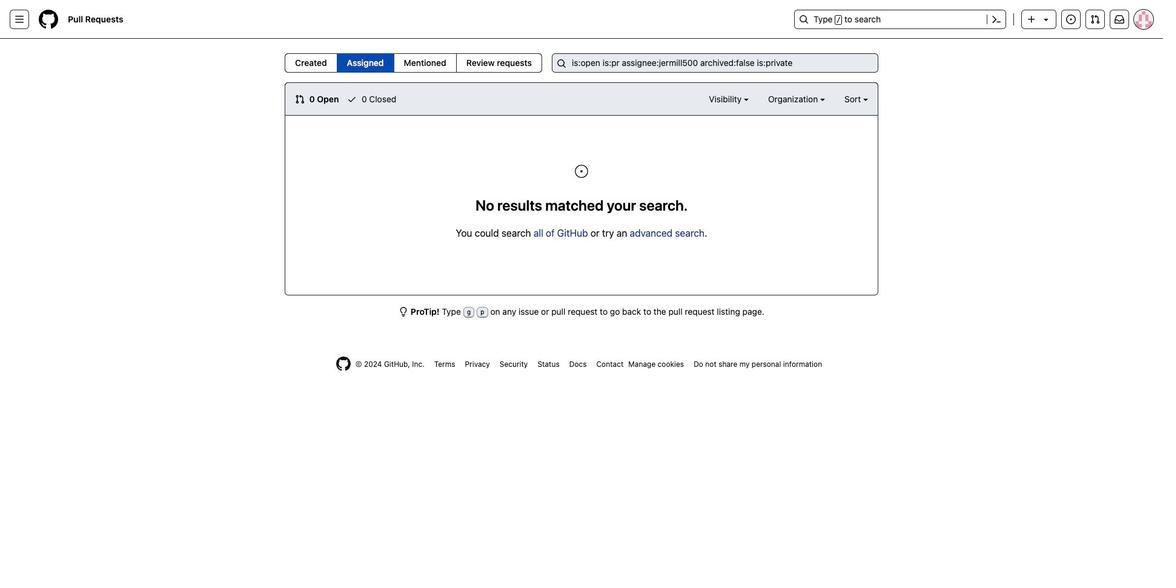 Task type: vqa. For each thing, say whether or not it's contained in the screenshot.
Code
no



Task type: locate. For each thing, give the bounding box(es) containing it.
light bulb image
[[399, 307, 409, 317]]

1 horizontal spatial issue opened image
[[1066, 15, 1076, 24]]

issue opened image
[[1066, 15, 1076, 24], [574, 164, 589, 179]]

pull requests element
[[285, 53, 542, 73]]

Search all issues text field
[[552, 53, 879, 73]]

0 horizontal spatial issue opened image
[[574, 164, 589, 179]]

notifications image
[[1115, 15, 1125, 24]]

homepage image
[[336, 357, 351, 372]]

homepage image
[[39, 10, 58, 29]]

Issues search field
[[552, 53, 879, 73]]

git pull request image
[[295, 95, 305, 104]]



Task type: describe. For each thing, give the bounding box(es) containing it.
check image
[[347, 95, 357, 104]]

search image
[[557, 59, 567, 68]]

0 vertical spatial issue opened image
[[1066, 15, 1076, 24]]

git pull request image
[[1091, 15, 1100, 24]]

triangle down image
[[1042, 15, 1051, 24]]

1 vertical spatial issue opened image
[[574, 164, 589, 179]]

command palette image
[[992, 15, 1002, 24]]



